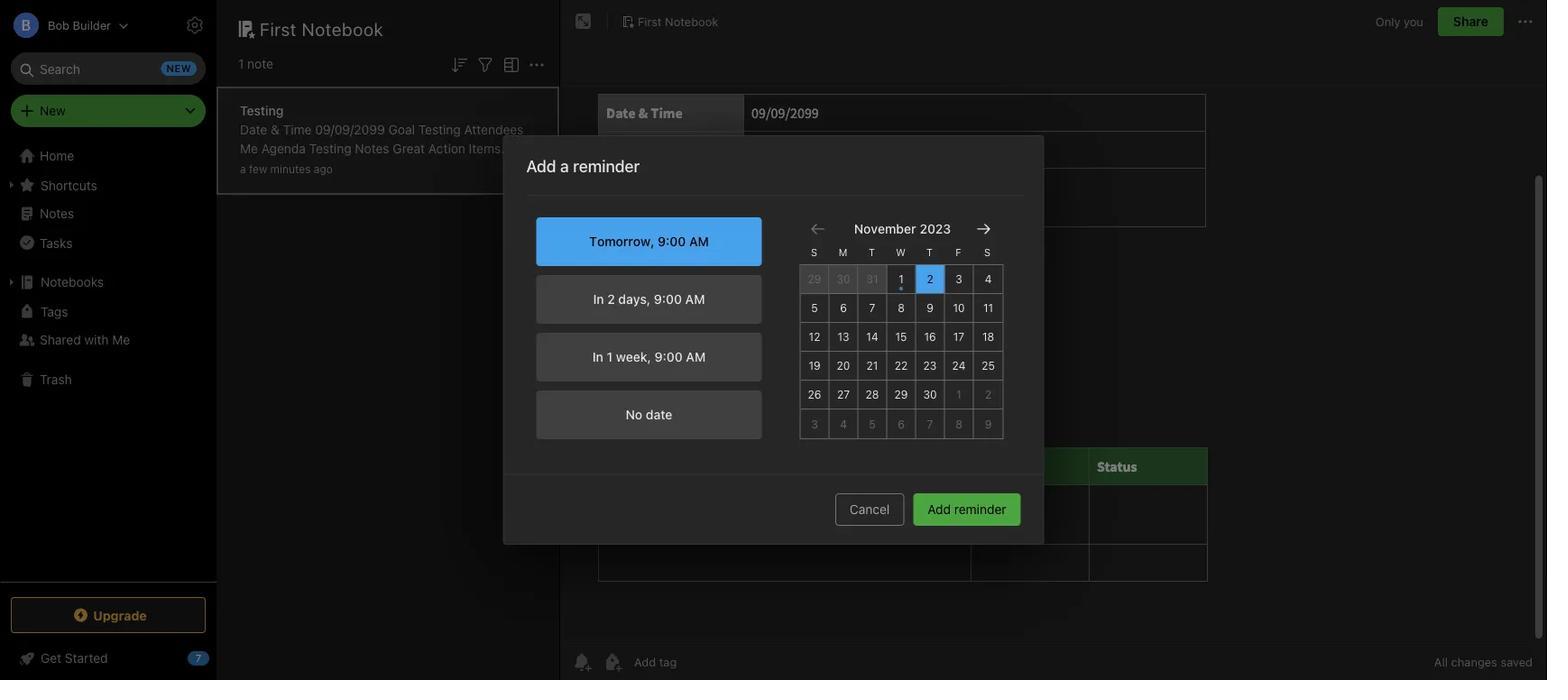 Task type: locate. For each thing, give the bounding box(es) containing it.
0 vertical spatial 6 button
[[830, 294, 859, 323]]

add inside button
[[928, 502, 951, 517]]

in left week,
[[593, 350, 604, 365]]

0 horizontal spatial 1 button
[[887, 265, 916, 294]]

7 for 7 button to the top
[[869, 302, 876, 314]]

0 horizontal spatial testing
[[240, 103, 284, 118]]

8 button
[[887, 294, 916, 323], [945, 410, 974, 439]]

0 vertical spatial notes
[[355, 141, 389, 156]]

november 2023
[[854, 222, 951, 236]]

add right cancel
[[928, 502, 951, 517]]

1 horizontal spatial 2
[[927, 273, 934, 286]]

0 vertical spatial 29 button
[[801, 265, 830, 294]]

tags button
[[0, 297, 216, 326]]

12
[[809, 331, 821, 343]]

0 horizontal spatial s
[[811, 247, 818, 258]]

first notebook
[[638, 15, 719, 28], [260, 18, 384, 39]]

0 horizontal spatial 5 button
[[801, 294, 830, 323]]

0 horizontal spatial 9 button
[[916, 294, 945, 323]]

1 horizontal spatial 2 button
[[974, 381, 1003, 410]]

am inside button
[[686, 350, 706, 365]]

2 button
[[916, 265, 945, 294], [974, 381, 1003, 410]]

1 vertical spatial 29
[[895, 388, 908, 401]]

1 s from the left
[[811, 247, 818, 258]]

5 up 12
[[811, 302, 818, 314]]

first up note
[[260, 18, 297, 39]]

1 vertical spatial 9 button
[[974, 410, 1003, 439]]

30 for the top 30 button
[[837, 273, 850, 286]]

29 right 28 button
[[895, 388, 908, 401]]

5 down 28 button
[[869, 418, 876, 430]]

first
[[638, 15, 662, 28], [260, 18, 297, 39]]

9:00 inside button
[[655, 350, 683, 365]]

8
[[898, 302, 905, 314], [956, 418, 963, 430]]

0 vertical spatial 5 button
[[801, 294, 830, 323]]

first right expand note "icon"
[[638, 15, 662, 28]]

0 vertical spatial testing
[[240, 103, 284, 118]]

0 horizontal spatial 4
[[840, 418, 847, 430]]

4 down 27 button
[[840, 418, 847, 430]]

Search text field
[[23, 52, 193, 85]]

a right out
[[560, 157, 569, 176]]

12 button
[[801, 323, 830, 352]]

notes up up
[[355, 141, 389, 156]]

4
[[985, 273, 992, 286], [840, 418, 847, 430]]

11 button
[[974, 294, 1003, 323]]

meeting down few on the left top
[[240, 179, 287, 194]]

November field
[[851, 220, 916, 239]]

t down november field
[[869, 247, 875, 258]]

notes inside tree
[[40, 206, 74, 221]]

1 vertical spatial 5 button
[[859, 410, 887, 439]]

expand note image
[[573, 11, 595, 32]]

1 button down 24
[[945, 381, 974, 410]]

29 button right 28
[[887, 381, 916, 410]]

1 horizontal spatial 8
[[956, 418, 963, 430]]

add right "send"
[[527, 157, 556, 176]]

meeting
[[392, 160, 439, 175], [240, 179, 287, 194]]

30 down m
[[837, 273, 850, 286]]

30 button down m
[[830, 265, 859, 294]]

0 horizontal spatial 7
[[869, 302, 876, 314]]

1 vertical spatial 6
[[898, 418, 905, 430]]

tooltip
[[534, 42, 633, 77]]

2 horizontal spatial testing
[[418, 122, 461, 137]]

tree
[[0, 142, 217, 581]]

1 vertical spatial 8
[[956, 418, 963, 430]]

2 vertical spatial 2
[[985, 388, 992, 401]]

9
[[927, 302, 934, 314], [985, 418, 992, 430]]

2 left days,
[[607, 292, 615, 307]]

time
[[283, 122, 312, 137]]

7 button
[[859, 294, 887, 323], [916, 410, 945, 439]]

7 button down 23 button
[[916, 410, 945, 439]]

in 1 week, 9:00 am
[[593, 350, 706, 365]]

9:00 for days,
[[654, 292, 682, 307]]

0 vertical spatial me
[[240, 141, 258, 156]]

0 horizontal spatial 8
[[898, 302, 905, 314]]

18 button
[[974, 323, 1003, 352]]

9 left 10
[[927, 302, 934, 314]]

notes up tasks
[[40, 206, 74, 221]]

t down 2023 field
[[927, 247, 933, 258]]

cancel
[[850, 502, 890, 517]]

29 button
[[801, 265, 830, 294], [887, 381, 916, 410]]

0 vertical spatial 6
[[840, 302, 847, 314]]

0 horizontal spatial 5
[[811, 302, 818, 314]]

2 button down 25
[[974, 381, 1003, 410]]

6 button down 22 button
[[887, 410, 916, 439]]

1 horizontal spatial 7
[[927, 418, 933, 430]]

a few minutes ago
[[240, 163, 333, 176]]

0 vertical spatial 4
[[985, 273, 992, 286]]

shortcuts button
[[0, 171, 216, 199]]

notes down status
[[291, 179, 323, 194]]

2 for 2 button to the bottom
[[985, 388, 992, 401]]

1 vertical spatial meeting
[[240, 179, 287, 194]]

1 horizontal spatial notes
[[355, 141, 389, 156]]

trash
[[40, 372, 72, 387]]

1 t from the left
[[869, 247, 875, 258]]

3 button down f
[[945, 265, 974, 294]]

4 up 11
[[985, 273, 992, 286]]

1 button
[[887, 265, 916, 294], [945, 381, 974, 410]]

1 vertical spatial 30 button
[[916, 381, 945, 410]]

1 left week,
[[607, 350, 613, 365]]

agenda
[[261, 141, 306, 156]]

17 button
[[945, 323, 974, 352]]

0 horizontal spatial t
[[869, 247, 875, 258]]

meeting down great
[[392, 160, 439, 175]]

29 up 12
[[808, 273, 822, 286]]

tasks
[[40, 235, 73, 250]]

9 button left 10
[[916, 294, 945, 323]]

0 horizontal spatial notes
[[40, 206, 74, 221]]

note
[[247, 56, 273, 71]]

changes
[[1451, 656, 1498, 669]]

9:00 right week,
[[655, 350, 683, 365]]

1 vertical spatial notes
[[291, 179, 323, 194]]

0 vertical spatial notes
[[443, 160, 475, 175]]

13 button
[[830, 323, 859, 352]]

testing up action at the left of the page
[[418, 122, 461, 137]]

6 button up 13
[[830, 294, 859, 323]]

0 horizontal spatial 4 button
[[830, 410, 859, 439]]

add
[[527, 157, 556, 176], [928, 502, 951, 517]]

am right week,
[[686, 350, 706, 365]]

1 vertical spatial add
[[928, 502, 951, 517]]

0 horizontal spatial 2
[[607, 292, 615, 307]]

6 up 13
[[840, 302, 847, 314]]

1 horizontal spatial s
[[984, 247, 991, 258]]

shared with me link
[[0, 326, 216, 355]]

27
[[837, 388, 850, 401]]

s left m
[[811, 247, 818, 258]]

1 horizontal spatial 7 button
[[916, 410, 945, 439]]

1 horizontal spatial 30
[[923, 388, 937, 401]]

note window element
[[560, 0, 1547, 680]]

0 vertical spatial 4 button
[[974, 265, 1003, 294]]

2 t from the left
[[927, 247, 933, 258]]

26
[[808, 388, 822, 401]]

7 down 23 button
[[927, 418, 933, 430]]

0 vertical spatial 9:00
[[654, 292, 682, 307]]

s right f
[[984, 247, 991, 258]]

new
[[40, 103, 66, 118]]

1 horizontal spatial 6 button
[[887, 410, 916, 439]]

2
[[927, 273, 934, 286], [607, 292, 615, 307], [985, 388, 992, 401]]

3 down 26 button
[[811, 418, 818, 430]]

in
[[593, 292, 604, 307], [593, 350, 604, 365]]

7 button up 14
[[859, 294, 887, 323]]

0 horizontal spatial 3
[[811, 418, 818, 430]]

1 vertical spatial 29 button
[[887, 381, 916, 410]]

0 horizontal spatial 2 button
[[916, 265, 945, 294]]

3 button down the '26'
[[801, 410, 830, 439]]

0 horizontal spatial 30 button
[[830, 265, 859, 294]]

1 vertical spatial 7
[[927, 418, 933, 430]]

1 vertical spatial 30
[[923, 388, 937, 401]]

30 button
[[830, 265, 859, 294], [916, 381, 945, 410]]

18
[[983, 331, 994, 343]]

2 down 2023 field
[[927, 273, 934, 286]]

tasks button
[[0, 228, 216, 257]]

0 horizontal spatial notes
[[291, 179, 323, 194]]

30 button down 23
[[916, 381, 945, 410]]

all
[[1435, 656, 1448, 669]]

9:00 inside button
[[654, 292, 682, 307]]

2023 field
[[916, 220, 951, 239]]

add reminder
[[928, 502, 1007, 517]]

1 horizontal spatial 1 button
[[945, 381, 974, 410]]

am inside button
[[685, 292, 705, 307]]

5 button down 28
[[859, 410, 887, 439]]

1 horizontal spatial 3 button
[[945, 265, 974, 294]]

0 vertical spatial 2
[[927, 273, 934, 286]]

0 vertical spatial in
[[593, 292, 604, 307]]

6
[[840, 302, 847, 314], [898, 418, 905, 430]]

add for add reminder
[[928, 502, 951, 517]]

me down the date in the top of the page
[[240, 141, 258, 156]]

notes inside date & time 09/09/2099 goal testing attendees me agenda testing notes great action items assignee status clean up meeting notes send out meeting notes and actio...
[[355, 141, 389, 156]]

30 down 23 button
[[923, 388, 937, 401]]

1 horizontal spatial first notebook
[[638, 15, 719, 28]]

only
[[1376, 15, 1401, 28]]

6 down 22 button
[[898, 418, 905, 430]]

add reminder button
[[913, 494, 1021, 526]]

s
[[811, 247, 818, 258], [984, 247, 991, 258]]

1 vertical spatial am
[[686, 350, 706, 365]]

0 vertical spatial 5
[[811, 302, 818, 314]]

a left few on the left top
[[240, 163, 246, 176]]

clean
[[337, 160, 370, 175]]

0 vertical spatial reminder
[[573, 157, 640, 176]]

5 button up 12
[[801, 294, 830, 323]]

1 vertical spatial notes
[[40, 206, 74, 221]]

7 down 31 button
[[869, 302, 876, 314]]

me right with
[[112, 333, 130, 347]]

0 horizontal spatial 30
[[837, 273, 850, 286]]

1 button down the w
[[887, 265, 916, 294]]

0 vertical spatial 29
[[808, 273, 822, 286]]

testing up ago
[[309, 141, 352, 156]]

0 horizontal spatial a
[[240, 163, 246, 176]]

4 button down 27
[[830, 410, 859, 439]]

8 button up 15
[[887, 294, 916, 323]]

None search field
[[23, 52, 193, 85]]

0 horizontal spatial me
[[112, 333, 130, 347]]

9 button down 25 button
[[974, 410, 1003, 439]]

2 for topmost 2 button
[[927, 273, 934, 286]]

5
[[811, 302, 818, 314], [869, 418, 876, 430]]

in left days,
[[593, 292, 604, 307]]

1 vertical spatial reminder
[[955, 502, 1007, 517]]

2 down 25 button
[[985, 388, 992, 401]]

first notebook button
[[615, 9, 725, 34]]

8 up 15
[[898, 302, 905, 314]]

9:00 right days,
[[654, 292, 682, 307]]

3 down f
[[956, 273, 963, 286]]

1 horizontal spatial meeting
[[392, 160, 439, 175]]

29 button left 31
[[801, 265, 830, 294]]

notebook inside button
[[665, 15, 719, 28]]

items
[[469, 141, 501, 156]]

1 horizontal spatial add
[[928, 502, 951, 517]]

0 horizontal spatial 9
[[927, 302, 934, 314]]

home link
[[0, 142, 217, 171]]

1 horizontal spatial notebook
[[665, 15, 719, 28]]

in inside button
[[593, 350, 604, 365]]

testing up the date in the top of the page
[[240, 103, 284, 118]]

am right days,
[[685, 292, 705, 307]]

1 vertical spatial 2
[[607, 292, 615, 307]]

0 horizontal spatial 7 button
[[859, 294, 887, 323]]

shortcuts
[[41, 178, 97, 192]]

am
[[685, 292, 705, 307], [686, 350, 706, 365]]

in inside button
[[593, 292, 604, 307]]

9 down 25 button
[[985, 418, 992, 430]]

8 down 24 button
[[956, 418, 963, 430]]

with
[[84, 333, 109, 347]]

reminder
[[573, 157, 640, 176], [955, 502, 1007, 517]]

a
[[560, 157, 569, 176], [240, 163, 246, 176]]

in 1 week, 9:00 am button
[[536, 333, 762, 382]]

w
[[896, 247, 906, 258]]

8 button down 24 button
[[945, 410, 974, 439]]

m
[[839, 247, 848, 258]]

9 for the right "9" button
[[985, 418, 992, 430]]

1 horizontal spatial 5
[[869, 418, 876, 430]]

0 vertical spatial 9 button
[[916, 294, 945, 323]]

31
[[867, 273, 878, 286]]

0 horizontal spatial 6
[[840, 302, 847, 314]]

20 button
[[830, 352, 859, 381]]

29
[[808, 273, 822, 286], [895, 388, 908, 401]]

home
[[40, 148, 74, 163]]

4 button up 11
[[974, 265, 1003, 294]]

2023
[[920, 222, 951, 236]]

1 vertical spatial 1 button
[[945, 381, 974, 410]]

1 vertical spatial in
[[593, 350, 604, 365]]

0 vertical spatial 2 button
[[916, 265, 945, 294]]

2 button down 2023 field
[[916, 265, 945, 294]]

notes down action at the left of the page
[[443, 160, 475, 175]]

notebook
[[665, 15, 719, 28], [302, 18, 384, 39]]

1 horizontal spatial me
[[240, 141, 258, 156]]



Task type: vqa. For each thing, say whether or not it's contained in the screenshot.
Font family "image"
no



Task type: describe. For each thing, give the bounding box(es) containing it.
30 for rightmost 30 button
[[923, 388, 937, 401]]

1 horizontal spatial 30 button
[[916, 381, 945, 410]]

share
[[1454, 14, 1489, 29]]

1 horizontal spatial 5 button
[[859, 410, 887, 439]]

10
[[953, 302, 965, 314]]

1 vertical spatial 5
[[869, 418, 876, 430]]

0 vertical spatial 8
[[898, 302, 905, 314]]

add for add a reminder
[[527, 157, 556, 176]]

notebooks link
[[0, 268, 216, 297]]

1 vertical spatial 7 button
[[916, 410, 945, 439]]

notes link
[[0, 199, 216, 228]]

10 button
[[945, 294, 974, 323]]

date & time 09/09/2099 goal testing attendees me agenda testing notes great action items assignee status clean up meeting notes send out meeting notes and actio...
[[240, 122, 531, 194]]

Note Editor text field
[[560, 87, 1547, 643]]

great
[[393, 141, 425, 156]]

1 vertical spatial 3
[[811, 418, 818, 430]]

me inside date & time 09/09/2099 goal testing attendees me agenda testing notes great action items assignee status clean up meeting notes send out meeting notes and actio...
[[240, 141, 258, 156]]

0 horizontal spatial first notebook
[[260, 18, 384, 39]]

date
[[646, 407, 673, 422]]

1 horizontal spatial 6
[[898, 418, 905, 430]]

am for in 2 days, 9:00 am
[[685, 292, 705, 307]]

0 horizontal spatial reminder
[[573, 157, 640, 176]]

0 vertical spatial 8 button
[[887, 294, 916, 323]]

minutes
[[270, 163, 311, 176]]

14
[[867, 331, 879, 343]]

shared
[[40, 333, 81, 347]]

9 for topmost "9" button
[[927, 302, 934, 314]]

28
[[866, 388, 879, 401]]

0 horizontal spatial first
[[260, 18, 297, 39]]

16 button
[[916, 323, 945, 352]]

shared with me
[[40, 333, 130, 347]]

23
[[924, 360, 937, 372]]

november
[[854, 222, 916, 236]]

17
[[954, 331, 965, 343]]

7 for bottom 7 button
[[927, 418, 933, 430]]

am for in 1 week, 9:00 am
[[686, 350, 706, 365]]

tags
[[41, 304, 68, 319]]

19 button
[[801, 352, 830, 381]]

week,
[[616, 350, 651, 365]]

1 horizontal spatial testing
[[309, 141, 352, 156]]

reminder inside button
[[955, 502, 1007, 517]]

share button
[[1438, 7, 1504, 36]]

tree containing home
[[0, 142, 217, 581]]

0 vertical spatial 3
[[956, 273, 963, 286]]

1 inside button
[[607, 350, 613, 365]]

24 button
[[945, 352, 974, 381]]

19
[[809, 360, 821, 372]]

first notebook inside button
[[638, 15, 719, 28]]

notebooks
[[41, 275, 104, 290]]

1 horizontal spatial 4
[[985, 273, 992, 286]]

22 button
[[887, 352, 916, 381]]

1 horizontal spatial notes
[[443, 160, 475, 175]]

in for in 1 week, 9:00 am
[[593, 350, 604, 365]]

09/09/2099
[[315, 122, 385, 137]]

days,
[[618, 292, 651, 307]]

add a reminder image
[[571, 651, 593, 673]]

assignee
[[240, 160, 293, 175]]

1 note
[[238, 56, 273, 71]]

27 button
[[830, 381, 859, 410]]

settings image
[[184, 14, 206, 36]]

22
[[895, 360, 908, 372]]

status
[[296, 160, 334, 175]]

1 vertical spatial 4 button
[[830, 410, 859, 439]]

in for in 2 days, 9:00 am
[[593, 292, 604, 307]]

actio...
[[352, 179, 391, 194]]

0 vertical spatial 30 button
[[830, 265, 859, 294]]

&
[[271, 122, 280, 137]]

no
[[626, 407, 643, 422]]

1 left note
[[238, 56, 244, 71]]

1 vertical spatial 4
[[840, 418, 847, 430]]

28 button
[[859, 381, 887, 410]]

2 s from the left
[[984, 247, 991, 258]]

in 2 days, 9:00 am
[[593, 292, 705, 307]]

0 horizontal spatial meeting
[[240, 179, 287, 194]]

15
[[896, 331, 907, 343]]

21
[[867, 360, 878, 372]]

1 vertical spatial 8 button
[[945, 410, 974, 439]]

ago
[[314, 163, 333, 176]]

1 vertical spatial 3 button
[[801, 410, 830, 439]]

1 horizontal spatial 4 button
[[974, 265, 1003, 294]]

attendees
[[464, 122, 524, 137]]

and
[[327, 179, 348, 194]]

1 vertical spatial 2 button
[[974, 381, 1003, 410]]

goal
[[389, 122, 415, 137]]

expand notebooks image
[[5, 275, 19, 290]]

23 button
[[916, 352, 945, 381]]

1 down 24 button
[[957, 388, 962, 401]]

31 button
[[859, 265, 887, 294]]

20
[[837, 360, 850, 372]]

1 vertical spatial 6 button
[[887, 410, 916, 439]]

2 inside button
[[607, 292, 615, 307]]

21 button
[[859, 352, 887, 381]]

upgrade
[[93, 608, 147, 623]]

11
[[983, 302, 994, 314]]

14 button
[[859, 323, 887, 352]]

16
[[924, 331, 936, 343]]

1 vertical spatial me
[[112, 333, 130, 347]]

1 vertical spatial testing
[[418, 122, 461, 137]]

26 button
[[801, 381, 830, 410]]

13
[[838, 331, 850, 343]]

0 horizontal spatial notebook
[[302, 18, 384, 39]]

1 down the w
[[899, 273, 904, 286]]

0 horizontal spatial 29
[[808, 273, 822, 286]]

cancel button
[[835, 494, 904, 526]]

add a reminder
[[527, 157, 640, 176]]

you
[[1404, 15, 1424, 28]]

few
[[249, 163, 267, 176]]

9:00 for week,
[[655, 350, 683, 365]]

0 vertical spatial 3 button
[[945, 265, 974, 294]]

1 horizontal spatial a
[[560, 157, 569, 176]]

all changes saved
[[1435, 656, 1533, 669]]

1 horizontal spatial 29
[[895, 388, 908, 401]]

in 2 days, 9:00 am button
[[536, 275, 762, 324]]

date
[[240, 122, 267, 137]]

no date
[[626, 407, 673, 422]]

0 vertical spatial 1 button
[[887, 265, 916, 294]]

no date button
[[536, 391, 762, 439]]

add tag image
[[602, 651, 624, 673]]

trash link
[[0, 365, 216, 394]]

24
[[952, 360, 966, 372]]

only you
[[1376, 15, 1424, 28]]

saved
[[1501, 656, 1533, 669]]

action
[[428, 141, 466, 156]]

25
[[982, 360, 995, 372]]

new button
[[11, 95, 206, 127]]

first inside button
[[638, 15, 662, 28]]

0 vertical spatial 7 button
[[859, 294, 887, 323]]

out
[[512, 160, 531, 175]]

1 horizontal spatial 9 button
[[974, 410, 1003, 439]]

0 horizontal spatial 29 button
[[801, 265, 830, 294]]

0 horizontal spatial 6 button
[[830, 294, 859, 323]]

up
[[374, 160, 389, 175]]



